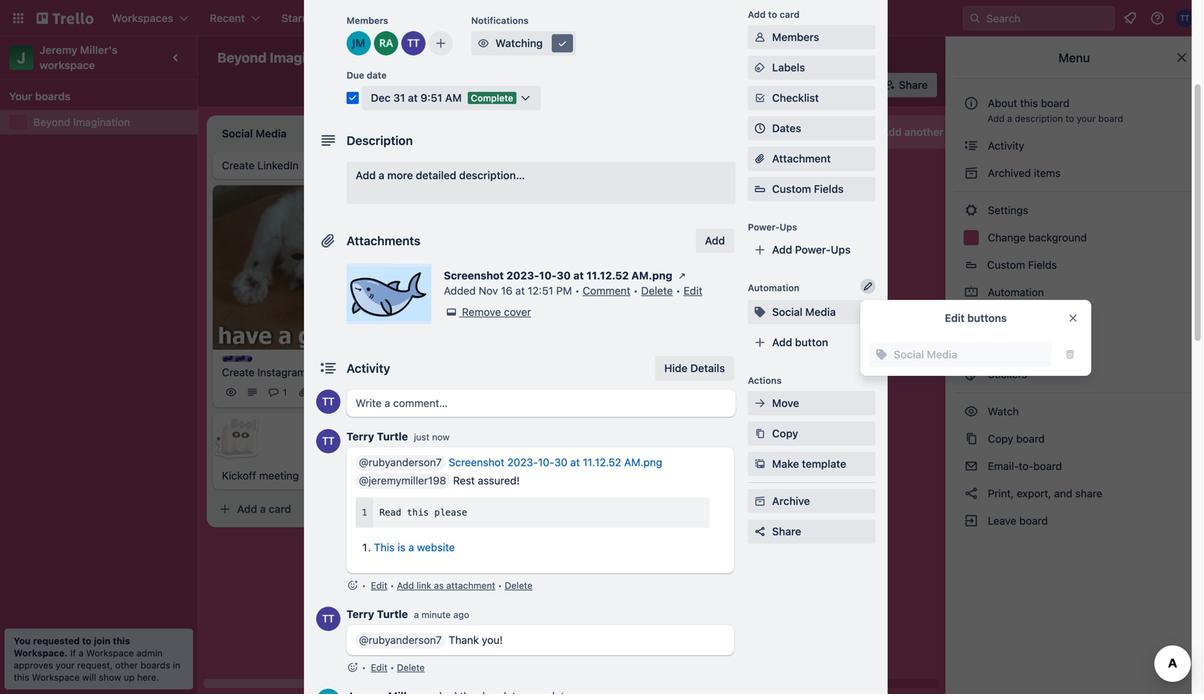 Task type: describe. For each thing, give the bounding box(es) containing it.
a minute ago link
[[414, 610, 469, 621]]

add inside the "add a more detailed description…" link
[[356, 169, 376, 182]]

nov
[[479, 285, 498, 297]]

add a card button for the leftmost create from template… image
[[213, 498, 383, 522]]

comment link
[[583, 285, 631, 297]]

sm image inside stickers link
[[964, 367, 979, 382]]

filters
[[765, 79, 796, 91]]

sm image inside move link
[[752, 396, 768, 411]]

read this please
[[379, 508, 467, 518]]

meeting
[[259, 470, 299, 482]]

you
[[14, 636, 31, 647]]

@rubyanderson7 screenshot 2023-10-30 at 11.12.52 am.png @jeremymiller198 rest assured!
[[359, 456, 662, 487]]

print,
[[988, 488, 1014, 500]]

due date
[[347, 70, 387, 81]]

at inside @rubyanderson7 screenshot 2023-10-30 at 11.12.52 am.png @jeremymiller198 rest assured!
[[570, 456, 580, 469]]

card for the leftmost create from template… image
[[269, 503, 291, 516]]

actions
[[748, 375, 782, 386]]

terry turtle just now
[[347, 431, 450, 443]]

change
[[988, 231, 1026, 244]]

edit link for terry turtle a minute ago
[[371, 663, 387, 673]]

0 vertical spatial card
[[780, 9, 800, 20]]

add inside 'add' "button"
[[705, 234, 725, 247]]

power-ups link
[[955, 308, 1194, 332]]

1 vertical spatial delete link
[[505, 581, 533, 591]]

sm image for power-ups link
[[964, 312, 979, 328]]

social for edit buttons
[[894, 348, 924, 361]]

description…
[[459, 169, 525, 182]]

leave board link
[[955, 509, 1194, 534]]

watch
[[985, 405, 1022, 418]]

terry turtle (terryturtle) image down create instagram link
[[316, 390, 340, 414]]

settings link
[[955, 198, 1194, 223]]

am.png inside @rubyanderson7 screenshot 2023-10-30 at 11.12.52 am.png @jeremymiller198 rest assured!
[[624, 456, 662, 469]]

color: purple, title: none image
[[222, 356, 252, 362]]

1 vertical spatial add a card
[[237, 503, 291, 516]]

copy for copy board
[[988, 433, 1013, 445]]

1 vertical spatial delete
[[505, 581, 533, 591]]

email-to-board
[[985, 460, 1062, 473]]

add button
[[696, 229, 734, 253]]

add another list
[[882, 126, 961, 138]]

added
[[444, 285, 476, 297]]

add button button
[[748, 331, 876, 355]]

please
[[434, 508, 467, 518]]

sm image inside the automation link
[[964, 285, 979, 300]]

0 vertical spatial members
[[347, 15, 388, 26]]

create for create linkedin
[[222, 159, 255, 172]]

sm image for copy board link
[[964, 432, 979, 447]]

at right 16
[[515, 285, 525, 297]]

1 horizontal spatial automation
[[985, 286, 1044, 299]]

2023- inside @rubyanderson7 screenshot 2023-10-30 at 11.12.52 am.png @jeremymiller198 rest assured!
[[507, 456, 538, 469]]

1 1 from the left
[[283, 387, 287, 398]]

to-
[[1019, 460, 1034, 473]]

join
[[94, 636, 110, 647]]

instagram
[[257, 366, 306, 379]]

0 horizontal spatial labels
[[772, 61, 805, 74]]

added nov 16 at 12:51 pm
[[444, 285, 572, 297]]

workspace
[[40, 59, 95, 71]]

1 horizontal spatial jeremy miller (jeremymiller198) image
[[383, 384, 401, 402]]

attachment
[[772, 152, 831, 165]]

share
[[1075, 488, 1102, 500]]

0 vertical spatial screenshot
[[444, 269, 504, 282]]

add members to card image
[[435, 36, 447, 51]]

screenshot 2023-10-30 at 11.12.52 am.png link
[[449, 456, 662, 469]]

a inside 'terry turtle a minute ago'
[[414, 610, 419, 621]]

just
[[414, 432, 430, 443]]

create instagram link
[[222, 365, 398, 381]]

1 vertical spatial power-ups
[[985, 314, 1045, 326]]

0 vertical spatial 30
[[557, 269, 571, 282]]

sm image for the archive link
[[752, 494, 768, 509]]

2 vertical spatial delete
[[397, 663, 425, 673]]

create linkedin
[[222, 159, 299, 172]]

custom fields button for menu
[[955, 253, 1194, 277]]

1 horizontal spatial labels
[[985, 341, 1020, 353]]

remove cover
[[462, 306, 531, 318]]

miller's
[[80, 44, 118, 56]]

1 horizontal spatial to
[[768, 9, 777, 20]]

attachment button
[[748, 147, 876, 171]]

make
[[772, 458, 799, 470]]

sm image for settings link
[[964, 203, 979, 218]]

1 vertical spatial share
[[772, 526, 801, 538]]

sm image for archived items link
[[964, 166, 979, 181]]

1 vertical spatial workspace
[[86, 648, 134, 659]]

imagination inside text box
[[270, 49, 347, 66]]

social for automation
[[772, 306, 803, 318]]

edit buttons
[[945, 312, 1007, 325]]

star or unstar board image
[[364, 52, 376, 64]]

buttons
[[967, 312, 1007, 325]]

terry turtle (terryturtle) image left add members to card icon
[[401, 31, 426, 55]]

30 inside @rubyanderson7 screenshot 2023-10-30 at 11.12.52 am.png @jeremymiller198 rest assured!
[[554, 456, 567, 469]]

sm image for watch link
[[964, 404, 979, 420]]

change background link
[[955, 226, 1194, 250]]

0 horizontal spatial automation
[[748, 283, 800, 293]]

will
[[82, 673, 96, 683]]

remove cover link
[[444, 305, 531, 320]]

9:51
[[421, 92, 442, 104]]

detailed
[[416, 169, 456, 182]]

this is a website
[[374, 541, 455, 554]]

boards inside if a workspace admin approves your request, other boards in this workspace will show up here.
[[141, 660, 170, 671]]

minute
[[421, 610, 451, 621]]

at right 31
[[408, 92, 418, 104]]

terry turtle (terryturtle) image right filters
[[812, 74, 834, 96]]

0 vertical spatial edit link
[[684, 285, 703, 297]]

card for the top create from template… image
[[485, 385, 507, 397]]

activity link
[[955, 134, 1194, 158]]

more
[[387, 169, 413, 182]]

move link
[[748, 391, 876, 416]]

• for add
[[390, 581, 394, 591]]

add inside about this board add a description to your board
[[988, 113, 1005, 124]]

screenshot 2023-10-30 at 11.12.52 am.png
[[444, 269, 672, 282]]

sm image inside leave board link
[[964, 514, 979, 529]]

1 vertical spatial labels link
[[955, 335, 1194, 359]]

0 vertical spatial share button
[[878, 73, 937, 97]]

0 vertical spatial 2023-
[[506, 269, 539, 282]]

board link
[[515, 46, 580, 70]]

another
[[905, 126, 943, 138]]

stickers
[[985, 368, 1027, 381]]

date
[[367, 70, 387, 81]]

open information menu image
[[1150, 11, 1165, 26]]

0 vertical spatial activity
[[985, 139, 1024, 152]]

pm
[[556, 285, 572, 297]]

0 horizontal spatial delete link
[[397, 663, 425, 673]]

Mark due date as complete checkbox
[[347, 92, 359, 104]]

attachment
[[446, 581, 495, 591]]

1 horizontal spatial ruby anderson (rubyanderson7) image
[[599, 347, 617, 365]]

make template link
[[748, 452, 876, 477]]

edit for edit • add link as attachment • delete
[[371, 581, 387, 591]]

board up description
[[1041, 97, 1070, 109]]

edit for edit • delete
[[371, 663, 387, 673]]

12:51
[[528, 285, 553, 297]]

visible
[[471, 51, 503, 64]]

jeremy miller's workspace
[[40, 44, 120, 71]]

add reaction image for terry turtle a minute ago
[[347, 660, 359, 676]]

0 vertical spatial create from template… image
[[605, 385, 617, 397]]

comment
[[583, 285, 631, 297]]

thinking link
[[438, 167, 614, 182]]

remove
[[462, 306, 501, 318]]

add a card button for the top create from template… image
[[429, 379, 599, 403]]

10- inside @rubyanderson7 screenshot 2023-10-30 at 11.12.52 am.png @jeremymiller198 rest assured!
[[538, 456, 554, 469]]

create from template… image
[[821, 166, 833, 178]]

edit for edit
[[684, 285, 703, 297]]

your boards with 1 items element
[[9, 87, 181, 106]]

1 horizontal spatial share
[[899, 79, 928, 91]]

sm image for members "link"
[[752, 30, 768, 45]]

social media for edit buttons
[[894, 348, 957, 361]]

board down export,
[[1019, 515, 1048, 527]]

rest
[[453, 475, 475, 487]]

jeremy miller (jeremymiller198) image
[[578, 347, 596, 365]]

0 horizontal spatial create from template… image
[[389, 504, 401, 516]]

members inside "link"
[[772, 31, 819, 43]]

attachments
[[347, 234, 420, 248]]

0 vertical spatial 11.12.52
[[586, 269, 629, 282]]

add a more detailed description…
[[356, 169, 525, 182]]

0 vertical spatial ups
[[780, 222, 797, 233]]

linkedin
[[257, 159, 299, 172]]

watching
[[496, 37, 543, 49]]

custom fields for add to card
[[772, 183, 844, 195]]

search image
[[969, 12, 981, 24]]

2 horizontal spatial jeremy miller (jeremymiller198) image
[[832, 74, 853, 96]]

@rubyanderson7 for @rubyanderson7 thank you!
[[359, 634, 442, 647]]

dates
[[772, 122, 801, 135]]

1 vertical spatial activity
[[347, 361, 390, 376]]

archived
[[988, 167, 1031, 179]]

archive
[[772, 495, 810, 508]]

members link
[[748, 25, 876, 49]]

copy for copy
[[772, 428, 798, 440]]

0 horizontal spatial labels link
[[748, 55, 876, 80]]

thoughts
[[453, 159, 495, 169]]

0 vertical spatial 10-
[[539, 269, 557, 282]]

read
[[379, 508, 401, 518]]

0 vertical spatial power-ups
[[748, 222, 797, 233]]

social media for automation
[[772, 306, 836, 318]]



Task type: locate. For each thing, give the bounding box(es) containing it.
social media up add button
[[772, 306, 836, 318]]

1 horizontal spatial add a card
[[453, 385, 507, 397]]

1 vertical spatial @rubyanderson7
[[359, 634, 442, 647]]

0 vertical spatial fields
[[814, 183, 844, 195]]

@rubyanderson7 down 'terry turtle a minute ago'
[[359, 634, 442, 647]]

0 vertical spatial delete
[[641, 285, 673, 297]]

0 vertical spatial add a card button
[[429, 379, 599, 403]]

create up the workspace visible
[[450, 12, 483, 24]]

turtle left minute on the bottom left of page
[[377, 608, 408, 621]]

your inside about this board add a description to your board
[[1077, 113, 1096, 124]]

jeremy
[[40, 44, 77, 56]]

1 vertical spatial ups
[[831, 244, 851, 256]]

2 1 from the left
[[313, 387, 317, 398]]

1 horizontal spatial delete link
[[505, 581, 533, 591]]

30 down write a comment text field
[[554, 456, 567, 469]]

1 add reaction image from the top
[[347, 578, 359, 594]]

add inside add power-ups link
[[772, 244, 792, 256]]

request,
[[77, 660, 113, 671]]

a inside if a workspace admin approves your request, other boards in this workspace will show up here.
[[79, 648, 84, 659]]

jeremy miller (jeremymiller198) image
[[347, 31, 371, 55], [832, 74, 853, 96], [383, 384, 401, 402]]

0 vertical spatial delete link
[[641, 285, 673, 297]]

0 horizontal spatial custom fields
[[772, 183, 844, 195]]

sm image inside power-ups link
[[964, 312, 979, 328]]

screenshot up "rest"
[[449, 456, 504, 469]]

board
[[1041, 97, 1070, 109], [1098, 113, 1123, 124], [1016, 433, 1045, 445], [1034, 460, 1062, 473], [1019, 515, 1048, 527]]

0 vertical spatial imagination
[[270, 49, 347, 66]]

custom fields button for add to card
[[748, 182, 876, 197]]

leave
[[988, 515, 1016, 527]]

copy up make
[[772, 428, 798, 440]]

power- inside add power-ups link
[[795, 244, 831, 256]]

social media button for edit buttons
[[869, 343, 1052, 367]]

0 vertical spatial your
[[1077, 113, 1096, 124]]

custom down attachment
[[772, 183, 811, 195]]

primary element
[[0, 0, 1203, 36]]

0 vertical spatial beyond
[[217, 49, 267, 66]]

archived items link
[[955, 161, 1194, 185]]

add to card
[[748, 9, 800, 20]]

1 terry from the top
[[347, 431, 374, 443]]

0 vertical spatial add reaction image
[[347, 578, 359, 594]]

social media down edit buttons
[[894, 348, 957, 361]]

media down edit buttons
[[927, 348, 957, 361]]

sm image inside print, export, and share link
[[964, 486, 979, 502]]

ups
[[780, 222, 797, 233], [831, 244, 851, 256], [1023, 314, 1042, 326]]

terry up @jeremymiller198
[[347, 431, 374, 443]]

2 vertical spatial power-
[[988, 314, 1023, 326]]

0 vertical spatial am.png
[[631, 269, 672, 282]]

email-to-board link
[[955, 454, 1194, 479]]

1 turtle from the top
[[377, 431, 408, 443]]

add button
[[772, 336, 828, 349]]

due
[[347, 70, 364, 81]]

labels up 'stickers'
[[985, 341, 1020, 353]]

31
[[393, 92, 405, 104]]

1 horizontal spatial activity
[[985, 139, 1024, 152]]

0 vertical spatial labels
[[772, 61, 805, 74]]

ruby anderson (rubyanderson7) image
[[374, 31, 398, 55], [852, 74, 873, 96], [599, 347, 617, 365]]

ruby anderson (rubyanderson7) image up 'dates' button on the right top
[[852, 74, 873, 96]]

add reaction image up 'terry turtle a minute ago'
[[347, 578, 359, 594]]

approves
[[14, 660, 53, 671]]

1 horizontal spatial media
[[927, 348, 957, 361]]

2 vertical spatial edit link
[[371, 663, 387, 673]]

10-
[[539, 269, 557, 282], [538, 456, 554, 469]]

your inside if a workspace admin approves your request, other boards in this workspace will show up here.
[[56, 660, 75, 671]]

2 horizontal spatial delete link
[[641, 285, 673, 297]]

to up members "link"
[[768, 9, 777, 20]]

board up activity link
[[1098, 113, 1123, 124]]

jeremy miller (jeremymiller198) image up terry turtle just now
[[383, 384, 401, 402]]

edit down "this" on the bottom of page
[[371, 581, 387, 591]]

add a more detailed description… link
[[347, 162, 736, 204]]

1 down instagram
[[283, 387, 287, 398]]

imagination
[[270, 49, 347, 66], [73, 116, 130, 128]]

cover
[[504, 306, 531, 318]]

beyond imagination inside beyond imagination link
[[33, 116, 130, 128]]

2 vertical spatial delete link
[[397, 663, 425, 673]]

sm image inside copy board link
[[964, 432, 979, 447]]

social media button down edit buttons
[[869, 343, 1052, 367]]

print, export, and share
[[985, 488, 1102, 500]]

copy board link
[[955, 427, 1194, 451]]

11.12.52 inside @rubyanderson7 screenshot 2023-10-30 at 11.12.52 am.png @jeremymiller198 rest assured!
[[583, 456, 621, 469]]

fields for menu
[[1028, 259, 1057, 271]]

requested
[[33, 636, 80, 647]]

1 vertical spatial am.png
[[624, 456, 662, 469]]

0 vertical spatial custom fields
[[772, 183, 844, 195]]

0 vertical spatial jeremy miller (jeremymiller198) image
[[347, 31, 371, 55]]

edit for edit buttons
[[945, 312, 965, 325]]

sm image inside make template link
[[752, 457, 768, 472]]

imagination up due
[[270, 49, 347, 66]]

share up add another list
[[899, 79, 928, 91]]

custom fields button up the automation link
[[955, 253, 1194, 277]]

just now link
[[414, 432, 450, 443]]

this right read
[[407, 508, 429, 518]]

social media button
[[748, 300, 876, 325], [869, 343, 1052, 367]]

Board name text field
[[210, 46, 354, 70]]

power-ups up 'stickers'
[[985, 314, 1045, 326]]

0 horizontal spatial ruby anderson (rubyanderson7) image
[[374, 31, 398, 55]]

edit down 'add' "button"
[[684, 285, 703, 297]]

beyond imagination down your boards with 1 items element
[[33, 116, 130, 128]]

@rubyanderson7 up @jeremymiller198
[[359, 456, 442, 469]]

activity up terry turtle just now
[[347, 361, 390, 376]]

1 vertical spatial your
[[56, 660, 75, 671]]

copy up email-
[[988, 433, 1013, 445]]

0 vertical spatial labels link
[[748, 55, 876, 80]]

2023- up added nov 16 at 12:51 pm
[[506, 269, 539, 282]]

this up description
[[1020, 97, 1038, 109]]

color: bold red, title: "thoughts" element
[[438, 158, 495, 169]]

custom fields down change background
[[987, 259, 1057, 271]]

beyond imagination up due
[[217, 49, 347, 66]]

sm image
[[651, 73, 672, 94], [675, 268, 690, 283], [964, 285, 979, 300], [444, 305, 459, 320], [752, 305, 768, 320], [874, 347, 889, 363], [964, 367, 979, 382], [752, 396, 768, 411], [752, 426, 768, 442], [964, 459, 979, 474], [964, 486, 979, 502], [964, 514, 979, 529]]

1 vertical spatial 11.12.52
[[583, 456, 621, 469]]

board up print, export, and share
[[1034, 460, 1062, 473]]

about
[[988, 97, 1017, 109]]

show
[[99, 673, 121, 683]]

1 vertical spatial custom
[[987, 259, 1025, 271]]

list
[[946, 126, 961, 138]]

delete right comment "link"
[[641, 285, 673, 297]]

this is a website link
[[374, 541, 455, 554]]

1 vertical spatial members
[[772, 31, 819, 43]]

• left "link"
[[390, 581, 394, 591]]

workspace inside button
[[412, 51, 468, 64]]

this inside you requested to join this workspace.
[[113, 636, 130, 647]]

labels link up stickers link
[[955, 335, 1194, 359]]

1 vertical spatial power-
[[795, 244, 831, 256]]

1 @rubyanderson7 from the top
[[359, 456, 442, 469]]

edit link down @rubyanderson7 thank you!
[[371, 663, 387, 673]]

1 vertical spatial labels
[[985, 341, 1020, 353]]

jeremy miller (jeremymiller198) image right the checklist at the right top of the page
[[832, 74, 853, 96]]

create from template… image
[[605, 385, 617, 397], [389, 504, 401, 516]]

create for create instagram
[[222, 366, 255, 379]]

add inside add button button
[[772, 336, 792, 349]]

@rubyanderson7 for @rubyanderson7 screenshot 2023-10-30 at 11.12.52 am.png @jeremymiller198 rest assured!
[[359, 456, 442, 469]]

this inside about this board add a description to your board
[[1020, 97, 1038, 109]]

• for delete
[[390, 663, 394, 673]]

1 vertical spatial add a card button
[[213, 498, 383, 522]]

0 horizontal spatial power-ups
[[748, 222, 797, 233]]

0 horizontal spatial custom fields button
[[748, 182, 876, 197]]

1 horizontal spatial create from template… image
[[605, 385, 617, 397]]

create left linkedin
[[222, 159, 255, 172]]

0 horizontal spatial ups
[[780, 222, 797, 233]]

1 vertical spatial ruby anderson (rubyanderson7) image
[[852, 74, 873, 96]]

0 vertical spatial power-
[[748, 222, 780, 233]]

create inside button
[[450, 12, 483, 24]]

media for edit buttons
[[927, 348, 957, 361]]

create for create
[[450, 12, 483, 24]]

• down @rubyanderson7 thank you!
[[390, 663, 394, 673]]

this inside if a workspace admin approves your request, other boards in this workspace will show up here.
[[14, 673, 29, 683]]

1 horizontal spatial delete
[[505, 581, 533, 591]]

close popover image
[[1067, 312, 1079, 325]]

2 horizontal spatial delete
[[641, 285, 673, 297]]

media for automation
[[805, 306, 836, 318]]

30 up pm
[[557, 269, 571, 282]]

@rubyanderson7 inside @rubyanderson7 screenshot 2023-10-30 at 11.12.52 am.png @jeremymiller198 rest assured!
[[359, 456, 442, 469]]

make template
[[772, 458, 846, 470]]

at down write a comment text field
[[570, 456, 580, 469]]

power- inside power-ups link
[[988, 314, 1023, 326]]

1 vertical spatial social media button
[[869, 343, 1052, 367]]

0 horizontal spatial boards
[[35, 90, 70, 103]]

sm image for checklist link
[[752, 90, 768, 106]]

your down 'if'
[[56, 660, 75, 671]]

other
[[115, 660, 138, 671]]

terry turtle (terryturtle) image
[[1176, 9, 1194, 27], [556, 347, 575, 365], [316, 429, 340, 454], [316, 607, 340, 632]]

share button down the archive link
[[748, 520, 876, 544]]

1 vertical spatial custom fields button
[[955, 253, 1194, 277]]

0 horizontal spatial custom
[[772, 183, 811, 195]]

add
[[748, 9, 766, 20], [988, 113, 1005, 124], [882, 126, 902, 138], [356, 169, 376, 182], [705, 234, 725, 247], [772, 244, 792, 256], [772, 336, 792, 349], [453, 385, 473, 397], [237, 503, 257, 516], [397, 581, 414, 591]]

j
[[17, 49, 26, 67]]

1 vertical spatial beyond imagination
[[33, 116, 130, 128]]

this down approves
[[14, 673, 29, 683]]

custom
[[772, 183, 811, 195], [987, 259, 1025, 271]]

beyond imagination inside beyond imagination text box
[[217, 49, 347, 66]]

add reaction image for terry turtle just now
[[347, 578, 359, 594]]

1 vertical spatial beyond
[[33, 116, 70, 128]]

1 horizontal spatial your
[[1077, 113, 1096, 124]]

boards down admin at the bottom left
[[141, 660, 170, 671]]

terry for terry turtle just now
[[347, 431, 374, 443]]

imagination down your boards with 1 items element
[[73, 116, 130, 128]]

1 vertical spatial turtle
[[377, 608, 408, 621]]

your
[[9, 90, 32, 103]]

you!
[[482, 634, 503, 647]]

0 horizontal spatial power-
[[748, 222, 780, 233]]

0 vertical spatial ruby anderson (rubyanderson7) image
[[374, 31, 398, 55]]

to up activity link
[[1066, 113, 1074, 124]]

0 horizontal spatial social media
[[772, 306, 836, 318]]

2 vertical spatial ups
[[1023, 314, 1042, 326]]

add reaction image left the edit • delete
[[347, 660, 359, 676]]

workspace down join
[[86, 648, 134, 659]]

1 vertical spatial share button
[[748, 520, 876, 544]]

mark due date as complete image
[[347, 92, 359, 104]]

back to home image
[[36, 6, 93, 30]]

0 horizontal spatial add a card
[[237, 503, 291, 516]]

create down color: purple, title: none icon
[[222, 366, 255, 379]]

terry turtle a minute ago
[[347, 608, 469, 621]]

members down add to card
[[772, 31, 819, 43]]

create button
[[441, 6, 493, 30]]

assured!
[[478, 475, 520, 487]]

1 horizontal spatial boards
[[141, 660, 170, 671]]

1 vertical spatial boards
[[141, 660, 170, 671]]

0 vertical spatial social media button
[[748, 300, 876, 325]]

create linkedin link
[[222, 158, 398, 173]]

sm image inside "copy" link
[[752, 426, 768, 442]]

sm image for make template link
[[752, 457, 768, 472]]

media
[[805, 306, 836, 318], [927, 348, 957, 361]]

to left join
[[82, 636, 91, 647]]

automation
[[748, 283, 800, 293], [985, 286, 1044, 299]]

power-ups up the add power-ups
[[748, 222, 797, 233]]

screenshot inside @rubyanderson7 screenshot 2023-10-30 at 11.12.52 am.png @jeremymiller198 rest assured!
[[449, 456, 504, 469]]

terry for terry turtle a minute ago
[[347, 608, 374, 621]]

sm image inside settings link
[[964, 203, 979, 218]]

automation down the add power-ups
[[748, 283, 800, 293]]

edit link for terry turtle just now
[[371, 581, 387, 591]]

sm image inside archived items link
[[964, 166, 979, 181]]

1 down create instagram link
[[313, 387, 317, 398]]

0 horizontal spatial share button
[[748, 520, 876, 544]]

sm image inside email-to-board link
[[964, 459, 979, 474]]

fields down create from template… icon
[[814, 183, 844, 195]]

to inside about this board add a description to your board
[[1066, 113, 1074, 124]]

filters button
[[742, 73, 801, 97]]

custom fields down create from template… icon
[[772, 183, 844, 195]]

0 horizontal spatial beyond
[[33, 116, 70, 128]]

custom fields for menu
[[987, 259, 1057, 271]]

settings
[[985, 204, 1028, 217]]

workspace visible button
[[385, 46, 512, 70]]

media up 'button'
[[805, 306, 836, 318]]

details
[[690, 362, 725, 375]]

a inside about this board add a description to your board
[[1007, 113, 1012, 124]]

watch link
[[955, 400, 1194, 424]]

0 vertical spatial to
[[768, 9, 777, 20]]

1 vertical spatial 2023-
[[507, 456, 538, 469]]

share button up add another list
[[878, 73, 937, 97]]

ruby anderson (rubyanderson7) image up the date
[[374, 31, 398, 55]]

sm image inside activity link
[[964, 138, 979, 154]]

2 vertical spatial create
[[222, 366, 255, 379]]

this
[[1020, 97, 1038, 109], [407, 508, 429, 518], [113, 636, 130, 647], [14, 673, 29, 683]]

beyond imagination
[[217, 49, 347, 66], [33, 116, 130, 128]]

0 horizontal spatial workspace
[[32, 673, 80, 683]]

custom fields button down create from template… icon
[[748, 182, 876, 197]]

fields down change background
[[1028, 259, 1057, 271]]

your boards
[[9, 90, 70, 103]]

1 horizontal spatial social media
[[894, 348, 957, 361]]

dec 31 at 9:51 am
[[371, 92, 462, 104]]

Search field
[[981, 7, 1114, 30]]

2 turtle from the top
[[377, 608, 408, 621]]

1 horizontal spatial share button
[[878, 73, 937, 97]]

2 terry from the top
[[347, 608, 374, 621]]

share button
[[878, 73, 937, 97], [748, 520, 876, 544]]

turtle left just
[[377, 431, 408, 443]]

custom down change at the right top of page
[[987, 259, 1025, 271]]

custom fields button
[[748, 182, 876, 197], [955, 253, 1194, 277]]

Write a comment text field
[[347, 390, 736, 417]]

turtle for terry turtle a minute ago
[[377, 608, 408, 621]]

admin
[[136, 648, 163, 659]]

delete link right comment "link"
[[641, 285, 673, 297]]

change background
[[985, 231, 1087, 244]]

terry turtle (terryturtle) image up terry turtle just now
[[362, 384, 380, 402]]

workspace down approves
[[32, 673, 80, 683]]

labels up filters
[[772, 61, 805, 74]]

activity up "archived"
[[985, 139, 1024, 152]]

fields for add to card
[[814, 183, 844, 195]]

1 vertical spatial edit link
[[371, 581, 387, 591]]

edit link down "this" on the bottom of page
[[371, 581, 387, 591]]

and
[[1054, 488, 1072, 500]]

• right attachment at bottom
[[498, 581, 502, 591]]

stickers link
[[955, 363, 1194, 387]]

2 horizontal spatial power-
[[988, 314, 1023, 326]]

thinking
[[438, 168, 480, 181]]

delete right attachment at bottom
[[505, 581, 533, 591]]

1 horizontal spatial card
[[485, 385, 507, 397]]

this right join
[[113, 636, 130, 647]]

is
[[398, 541, 406, 554]]

0 vertical spatial workspace
[[412, 51, 468, 64]]

create instagram
[[222, 366, 306, 379]]

dec
[[371, 92, 391, 104]]

0 notifications image
[[1121, 9, 1139, 27]]

custom for add to card
[[772, 183, 811, 195]]

add link as attachment link
[[397, 581, 495, 591]]

1 horizontal spatial power-ups
[[985, 314, 1045, 326]]

in
[[173, 660, 180, 671]]

here.
[[137, 673, 159, 683]]

0 vertical spatial social media
[[772, 306, 836, 318]]

30
[[557, 269, 571, 282], [554, 456, 567, 469]]

boards right your
[[35, 90, 70, 103]]

sm image inside watch link
[[964, 404, 979, 420]]

0 horizontal spatial imagination
[[73, 116, 130, 128]]

delete down @rubyanderson7 thank you!
[[397, 663, 425, 673]]

10- down write a comment text field
[[538, 456, 554, 469]]

if a workspace admin approves your request, other boards in this workspace will show up here.
[[14, 648, 180, 683]]

terry up the edit • delete
[[347, 608, 374, 621]]

0 vertical spatial terry
[[347, 431, 374, 443]]

labels link up checklist link
[[748, 55, 876, 80]]

sm image inside the archive link
[[752, 494, 768, 509]]

2 add reaction image from the top
[[347, 660, 359, 676]]

terry
[[347, 431, 374, 443], [347, 608, 374, 621]]

social media button up 'button'
[[748, 300, 876, 325]]

social media button for automation
[[748, 300, 876, 325]]

sm image inside members "link"
[[752, 30, 768, 45]]

leave board
[[985, 515, 1048, 527]]

workspace down add members to card icon
[[412, 51, 468, 64]]

add reaction image
[[347, 578, 359, 594], [347, 660, 359, 676]]

board up to-
[[1016, 433, 1045, 445]]

0 horizontal spatial members
[[347, 15, 388, 26]]

0 horizontal spatial card
[[269, 503, 291, 516]]

custom for menu
[[987, 259, 1025, 271]]

@rubyanderson7
[[359, 456, 442, 469], [359, 634, 442, 647]]

1 horizontal spatial members
[[772, 31, 819, 43]]

2 horizontal spatial card
[[780, 9, 800, 20]]

add inside add another list 'button'
[[882, 126, 902, 138]]

to inside you requested to join this workspace.
[[82, 636, 91, 647]]

share
[[899, 79, 928, 91], [772, 526, 801, 538]]

0 vertical spatial boards
[[35, 90, 70, 103]]

2 vertical spatial card
[[269, 503, 291, 516]]

automation up buttons
[[985, 286, 1044, 299]]

edit link down 'add' "button"
[[684, 285, 703, 297]]

screenshot
[[444, 269, 504, 282], [449, 456, 504, 469]]

power-
[[748, 222, 780, 233], [795, 244, 831, 256], [988, 314, 1023, 326]]

screenshot up added
[[444, 269, 504, 282]]

background
[[1029, 231, 1087, 244]]

2 vertical spatial to
[[82, 636, 91, 647]]

edit • delete
[[371, 663, 425, 673]]

power-ups
[[748, 222, 797, 233], [985, 314, 1045, 326]]

0 horizontal spatial to
[[82, 636, 91, 647]]

10- up 12:51 on the top
[[539, 269, 557, 282]]

workspace.
[[14, 648, 68, 659]]

sm image for activity link
[[964, 138, 979, 154]]

delete link right attachment at bottom
[[505, 581, 533, 591]]

email-
[[988, 460, 1019, 473]]

2 @rubyanderson7 from the top
[[359, 634, 442, 647]]

terry turtle (terryturtle) image
[[401, 31, 426, 55], [812, 74, 834, 96], [362, 384, 380, 402], [316, 390, 340, 414]]

at up comment
[[573, 269, 584, 282]]

board
[[541, 51, 571, 64]]

1 vertical spatial imagination
[[73, 116, 130, 128]]

2023- up assured!
[[507, 456, 538, 469]]

0 vertical spatial add a card
[[453, 385, 507, 397]]

2 vertical spatial ruby anderson (rubyanderson7) image
[[599, 347, 617, 365]]

sm image for watching button
[[476, 36, 491, 51]]

sm image inside checklist link
[[752, 90, 768, 106]]

1 vertical spatial add reaction image
[[347, 660, 359, 676]]

edit left buttons
[[945, 312, 965, 325]]

turtle for terry turtle just now
[[377, 431, 408, 443]]

share down archive
[[772, 526, 801, 538]]

now
[[432, 432, 450, 443]]

beyond inside text box
[[217, 49, 267, 66]]

sm image
[[752, 30, 768, 45], [476, 36, 491, 51], [555, 36, 570, 51], [752, 60, 768, 75], [752, 90, 768, 106], [964, 138, 979, 154], [964, 166, 979, 181], [964, 203, 979, 218], [964, 312, 979, 328], [964, 340, 979, 355], [964, 404, 979, 420], [964, 432, 979, 447], [752, 457, 768, 472], [752, 494, 768, 509]]



Task type: vqa. For each thing, say whether or not it's contained in the screenshot.
The You to the right
no



